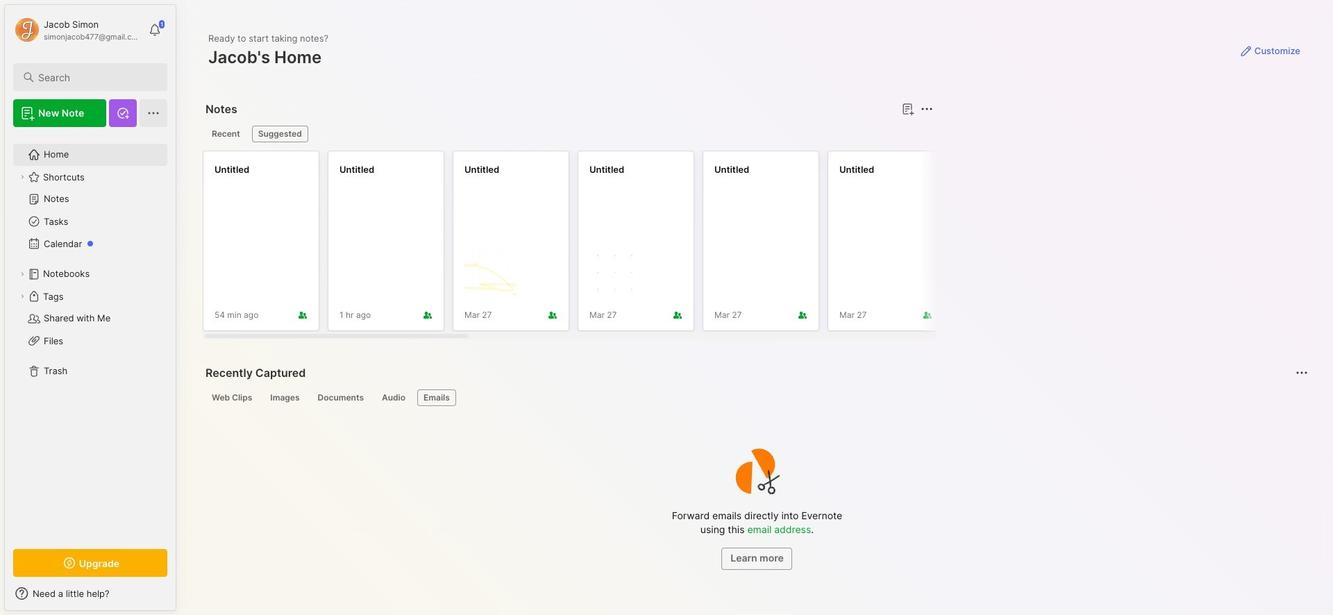 Task type: describe. For each thing, give the bounding box(es) containing it.
1 vertical spatial more actions field
[[1293, 363, 1312, 383]]

0 vertical spatial more actions field
[[917, 99, 937, 119]]

WHAT'S NEW field
[[5, 583, 176, 605]]

Account field
[[13, 16, 142, 44]]

1 horizontal spatial more actions image
[[1294, 365, 1311, 381]]

expand tags image
[[18, 292, 26, 301]]

expand notebooks image
[[18, 270, 26, 279]]

1 tab list from the top
[[206, 126, 931, 142]]

none search field inside main element
[[38, 69, 155, 85]]

1 thumbnail image from the left
[[465, 247, 518, 300]]



Task type: locate. For each thing, give the bounding box(es) containing it.
0 horizontal spatial more actions image
[[919, 101, 935, 117]]

tree inside main element
[[5, 135, 176, 537]]

0 horizontal spatial more actions field
[[917, 99, 937, 119]]

None search field
[[38, 69, 155, 85]]

0 vertical spatial more actions image
[[919, 101, 935, 117]]

Search text field
[[38, 71, 155, 84]]

tab
[[206, 126, 246, 142], [252, 126, 308, 142], [206, 390, 259, 406], [264, 390, 306, 406], [312, 390, 370, 406], [376, 390, 412, 406], [417, 390, 456, 406]]

More actions field
[[917, 99, 937, 119], [1293, 363, 1312, 383]]

2 thumbnail image from the left
[[590, 247, 643, 300]]

tree
[[5, 135, 176, 537]]

main element
[[0, 0, 181, 615]]

tab list
[[206, 126, 931, 142], [206, 390, 1307, 406]]

click to collapse image
[[175, 590, 186, 606]]

0 vertical spatial tab list
[[206, 126, 931, 142]]

row group
[[203, 151, 1334, 340]]

0 horizontal spatial thumbnail image
[[465, 247, 518, 300]]

1 horizontal spatial more actions field
[[1293, 363, 1312, 383]]

1 vertical spatial tab list
[[206, 390, 1307, 406]]

2 tab list from the top
[[206, 390, 1307, 406]]

1 horizontal spatial thumbnail image
[[590, 247, 643, 300]]

more actions image
[[919, 101, 935, 117], [1294, 365, 1311, 381]]

thumbnail image
[[465, 247, 518, 300], [590, 247, 643, 300]]

1 vertical spatial more actions image
[[1294, 365, 1311, 381]]



Task type: vqa. For each thing, say whether or not it's contained in the screenshot.
the left thumbnail
yes



